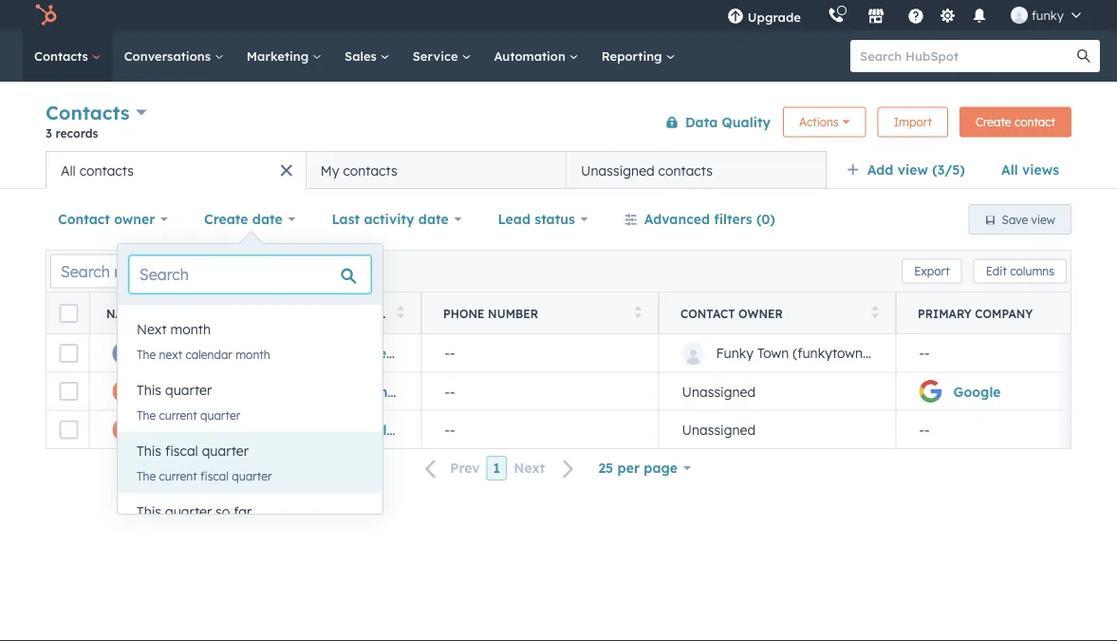 Task type: vqa. For each thing, say whether or not it's contained in the screenshot.
you
no



Task type: describe. For each thing, give the bounding box(es) containing it.
phone
[[443, 306, 485, 321]]

contact
[[1015, 115, 1056, 129]]

(0)
[[757, 211, 776, 227]]

1 vertical spatial owner
[[739, 306, 783, 321]]

ecaterina marinescu link
[[147, 345, 283, 361]]

current inside this fiscal quarter the current fiscal quarter
[[159, 469, 197, 483]]

ecaterina marinescu
[[147, 345, 283, 361]]

ecaterina.marinescu@adept.ai link
[[350, 345, 554, 361]]

conversations link
[[113, 30, 235, 82]]

edit
[[986, 264, 1007, 278]]

last activity date
[[332, 211, 449, 227]]

my contacts
[[321, 162, 398, 179]]

save
[[1002, 212, 1029, 226]]

all views link
[[989, 151, 1072, 189]]

emailmaria@hubspot.com
[[350, 421, 525, 438]]

unassigned for bh@hubspot.com
[[682, 383, 756, 400]]

0 vertical spatial calendar
[[208, 286, 255, 301]]

-- button for ecaterina.marinescu@adept.ai
[[422, 334, 659, 372]]

press to sort. image for email
[[397, 305, 405, 319]]

this inside "this quarter so far" button
[[137, 503, 161, 520]]

settings image
[[940, 8, 957, 25]]

Search HubSpot search field
[[851, 40, 1084, 72]]

maria
[[147, 421, 186, 438]]

marketplaces button
[[857, 0, 896, 30]]

-- down (funkytownclown1@gmail.com)
[[920, 421, 930, 438]]

contacts inside "popup button"
[[46, 101, 130, 124]]

last activity date button
[[319, 200, 474, 238]]

(funkytownclown1@gmail.com)
[[793, 345, 988, 361]]

ecaterina.marinescu@adept.ai
[[350, 345, 554, 361]]

marketing
[[247, 48, 312, 64]]

unassigned inside button
[[581, 162, 655, 179]]

help image
[[908, 9, 925, 26]]

my contacts button
[[306, 151, 567, 189]]

list box containing next month
[[118, 250, 383, 554]]

status
[[535, 211, 575, 227]]

funky town image
[[1011, 7, 1028, 24]]

date inside "dropdown button"
[[252, 211, 283, 227]]

bh@hubspot.com link
[[350, 383, 465, 400]]

upgrade
[[748, 9, 801, 25]]

columns
[[1011, 264, 1055, 278]]

contact owner button
[[46, 200, 181, 238]]

lead status
[[498, 211, 575, 227]]

press to sort. element for phone number
[[635, 305, 642, 321]]

25 per page button
[[586, 449, 703, 487]]

company
[[976, 306, 1034, 321]]

service
[[413, 48, 462, 64]]

next month button
[[118, 311, 383, 349]]

-- for emailmaria@hubspot.com
[[445, 421, 455, 438]]

1 press to sort. element from the left
[[302, 305, 310, 321]]

lead
[[498, 211, 531, 227]]

all views
[[1002, 161, 1060, 178]]

unassigned for emailmaria@hubspot.com
[[682, 421, 756, 438]]

prev
[[450, 460, 480, 476]]

1 horizontal spatial contact owner
[[681, 306, 783, 321]]

create for create date
[[204, 211, 248, 227]]

-- down 'primary'
[[920, 345, 930, 361]]

previous
[[159, 286, 205, 301]]

next for next month the next calendar month
[[137, 321, 167, 338]]

3 records
[[46, 126, 98, 140]]

create for create contact
[[976, 115, 1012, 129]]

ecaterina.marinescu@adept.ai button
[[327, 334, 554, 372]]

quarter down halligan
[[200, 408, 240, 422]]

contacts link
[[23, 30, 113, 82]]

unassigned button for bh@hubspot.com
[[659, 372, 896, 410]]

bh@hubspot.com button
[[327, 372, 465, 410]]

search button
[[1068, 40, 1101, 72]]

this for this fiscal quarter
[[137, 443, 161, 459]]

this quarter button
[[118, 371, 383, 409]]

contact inside popup button
[[58, 211, 110, 227]]

the inside this quarter the current quarter
[[137, 408, 156, 422]]

0 vertical spatial fiscal
[[165, 443, 198, 459]]

activity
[[364, 211, 415, 227]]

calling icon button
[[820, 3, 853, 28]]

1 vertical spatial month
[[170, 321, 211, 338]]

this quarter so far button
[[118, 493, 383, 531]]

1 horizontal spatial contact
[[681, 306, 736, 321]]

funky town (funkytownclown1@gmail.com) button
[[659, 334, 988, 372]]

-- button for bh@hubspot.com
[[422, 372, 659, 410]]

views
[[1023, 161, 1060, 178]]

all for all contacts
[[61, 162, 76, 179]]

advanced filters (0)
[[645, 211, 776, 227]]

unassigned button for emailmaria@hubspot.com
[[659, 410, 896, 448]]

-- button for emailmaria@hubspot.com
[[422, 410, 659, 448]]

sales
[[345, 48, 380, 64]]

next
[[159, 347, 182, 361]]

3
[[46, 126, 52, 140]]

funky
[[717, 345, 754, 361]]

records
[[56, 126, 98, 140]]

maria johnson (sample contact) link
[[147, 421, 366, 438]]

create contact button
[[960, 107, 1072, 137]]

per
[[618, 460, 640, 476]]

contact owner inside contact owner popup button
[[58, 211, 155, 227]]

this fiscal quarter the current fiscal quarter
[[137, 443, 272, 483]]

this quarter so far
[[137, 503, 252, 520]]

data quality
[[686, 113, 771, 130]]

name
[[106, 306, 140, 321]]

press to sort. image
[[635, 305, 642, 319]]

halligan
[[187, 383, 243, 400]]

add
[[868, 161, 894, 178]]

contacts for unassigned contacts
[[659, 162, 713, 179]]

view for save
[[1032, 212, 1056, 226]]

date inside popup button
[[419, 211, 449, 227]]

current inside this quarter the current quarter
[[159, 408, 197, 422]]

johnson
[[190, 421, 246, 438]]



Task type: locate. For each thing, give the bounding box(es) containing it.
2 unassigned button from the top
[[659, 410, 896, 448]]

edit columns
[[986, 264, 1055, 278]]

1 unassigned button from the top
[[659, 372, 896, 410]]

1 vertical spatial contact)
[[309, 421, 366, 438]]

data quality button
[[653, 103, 772, 141]]

1 vertical spatial this
[[137, 443, 161, 459]]

1 horizontal spatial create
[[976, 115, 1012, 129]]

1 horizontal spatial press to sort. image
[[397, 305, 405, 319]]

contact owner up funky
[[681, 306, 783, 321]]

owner
[[114, 211, 155, 227], [739, 306, 783, 321]]

next inside button
[[514, 460, 545, 476]]

the inside this fiscal quarter the current fiscal quarter
[[137, 469, 156, 483]]

the
[[137, 286, 156, 301], [137, 347, 156, 361], [137, 408, 156, 422], [137, 469, 156, 483]]

quarter
[[165, 382, 212, 398], [200, 408, 240, 422], [202, 443, 249, 459], [232, 469, 272, 483], [165, 503, 212, 520]]

date up search search box
[[252, 211, 283, 227]]

menu item
[[815, 0, 819, 30]]

0 vertical spatial contact owner
[[58, 211, 155, 227]]

1 vertical spatial calendar
[[186, 347, 232, 361]]

export
[[915, 264, 950, 278]]

create left contact
[[976, 115, 1012, 129]]

view for add
[[898, 161, 929, 178]]

view right save
[[1032, 212, 1056, 226]]

import
[[894, 115, 932, 129]]

sales link
[[333, 30, 401, 82]]

current down brian
[[159, 408, 197, 422]]

contacts inside "button"
[[79, 162, 134, 179]]

calling icon image
[[828, 7, 845, 24]]

contacts inside button
[[659, 162, 713, 179]]

0 horizontal spatial press to sort. image
[[302, 305, 310, 319]]

contacts for my contacts
[[343, 162, 398, 179]]

contact) for bh@hubspot.com
[[306, 383, 363, 400]]

create contact
[[976, 115, 1056, 129]]

lead status button
[[486, 200, 601, 238]]

actions button
[[784, 107, 867, 137]]

this left so
[[137, 503, 161, 520]]

create date
[[204, 211, 283, 227]]

3 -- button from the top
[[422, 410, 659, 448]]

unassigned contacts button
[[567, 151, 827, 189]]

-- for ecaterina.marinescu@adept.ai
[[445, 345, 455, 361]]

2 all from the left
[[61, 162, 76, 179]]

press to sort. element for contact owner
[[872, 305, 879, 321]]

3 contacts from the left
[[659, 162, 713, 179]]

3 press to sort. element from the left
[[635, 305, 642, 321]]

my
[[321, 162, 339, 179]]

calendar up next month button
[[208, 286, 255, 301]]

page
[[644, 460, 678, 476]]

2 horizontal spatial press to sort. image
[[872, 305, 879, 319]]

1 press to sort. image from the left
[[302, 305, 310, 319]]

create inside create date "dropdown button"
[[204, 211, 248, 227]]

data
[[686, 113, 718, 130]]

contacts banner
[[46, 97, 1072, 151]]

2 horizontal spatial contacts
[[659, 162, 713, 179]]

this for this quarter
[[137, 382, 161, 398]]

2 press to sort. element from the left
[[397, 305, 405, 321]]

1 current from the top
[[159, 408, 197, 422]]

current up this quarter so far
[[159, 469, 197, 483]]

0 vertical spatial view
[[898, 161, 929, 178]]

primary
[[918, 306, 972, 321]]

notifications image
[[971, 9, 989, 26]]

advanced filters (0) button
[[612, 200, 788, 238]]

0 vertical spatial contact
[[58, 211, 110, 227]]

create inside create contact button
[[976, 115, 1012, 129]]

1 vertical spatial next
[[514, 460, 545, 476]]

the up name
[[137, 286, 156, 301]]

upgrade image
[[727, 9, 744, 26]]

2 -- button from the top
[[422, 372, 659, 410]]

service link
[[401, 30, 483, 82]]

phone number
[[443, 306, 539, 321]]

1 horizontal spatial contacts
[[343, 162, 398, 179]]

bh@hubspot.com
[[350, 383, 465, 400]]

search image
[[1078, 49, 1091, 63]]

help button
[[900, 0, 932, 30]]

0 vertical spatial contacts
[[34, 48, 92, 64]]

1 vertical spatial contacts
[[46, 101, 130, 124]]

quality
[[722, 113, 771, 130]]

1 vertical spatial current
[[159, 469, 197, 483]]

(3/5)
[[933, 161, 966, 178]]

1 horizontal spatial next
[[514, 460, 545, 476]]

date right 'activity' on the left of page
[[419, 211, 449, 227]]

create up search search box
[[204, 211, 248, 227]]

notifications button
[[964, 0, 996, 30]]

reporting
[[602, 48, 666, 64]]

0 horizontal spatial view
[[898, 161, 929, 178]]

2 contacts from the left
[[343, 162, 398, 179]]

the down maria at bottom
[[137, 469, 156, 483]]

quarter up "this quarter so far" button
[[232, 469, 272, 483]]

0 vertical spatial current
[[159, 408, 197, 422]]

all inside "button"
[[61, 162, 76, 179]]

3 the from the top
[[137, 408, 156, 422]]

2 the from the top
[[137, 347, 156, 361]]

next inside the next month the next calendar month
[[137, 321, 167, 338]]

all contacts button
[[46, 151, 306, 189]]

contact owner down "all contacts"
[[58, 211, 155, 227]]

4 press to sort. element from the left
[[872, 305, 879, 321]]

0 horizontal spatial next
[[137, 321, 167, 338]]

this fiscal quarter button
[[118, 432, 383, 470]]

the down brian
[[137, 408, 156, 422]]

quarter inside button
[[165, 503, 212, 520]]

2 press to sort. image from the left
[[397, 305, 405, 319]]

save view button
[[969, 204, 1072, 235]]

calendar up halligan
[[186, 347, 232, 361]]

contacts down the records
[[79, 162, 134, 179]]

2 this from the top
[[137, 443, 161, 459]]

press to sort. image
[[302, 305, 310, 319], [397, 305, 405, 319], [872, 305, 879, 319]]

1
[[493, 460, 501, 476]]

25
[[599, 460, 614, 476]]

1 all from the left
[[1002, 161, 1019, 178]]

contact)
[[306, 383, 363, 400], [309, 421, 366, 438]]

primary company
[[918, 306, 1034, 321]]

calendar
[[208, 286, 255, 301], [186, 347, 232, 361]]

all left views
[[1002, 161, 1019, 178]]

0 vertical spatial unassigned
[[581, 162, 655, 179]]

-- for bh@hubspot.com
[[445, 383, 455, 400]]

1 vertical spatial (sample
[[250, 421, 305, 438]]

this inside this fiscal quarter the current fiscal quarter
[[137, 443, 161, 459]]

marketplaces image
[[868, 9, 885, 26]]

2 vertical spatial this
[[137, 503, 161, 520]]

contact up funky
[[681, 306, 736, 321]]

-- down ecaterina.marinescu@adept.ai link
[[445, 383, 455, 400]]

1 vertical spatial unassigned
[[682, 383, 756, 400]]

fiscal up so
[[200, 469, 229, 483]]

contact
[[58, 211, 110, 227], [681, 306, 736, 321]]

1 vertical spatial contact owner
[[681, 306, 783, 321]]

(sample down brian halligan (sample contact)
[[250, 421, 305, 438]]

next month the next calendar month
[[137, 321, 270, 361]]

view inside the save view button
[[1032, 212, 1056, 226]]

pagination navigation
[[414, 456, 586, 481]]

this down next
[[137, 382, 161, 398]]

contacts up advanced in the right top of the page
[[659, 162, 713, 179]]

(sample up maria johnson (sample contact) link
[[247, 383, 302, 400]]

add view (3/5)
[[868, 161, 966, 178]]

the inside the next month the next calendar month
[[137, 347, 156, 361]]

2 vertical spatial unassigned
[[682, 421, 756, 438]]

contacts
[[34, 48, 92, 64], [46, 101, 130, 124]]

number
[[488, 306, 539, 321]]

all for all views
[[1002, 161, 1019, 178]]

2 vertical spatial month
[[236, 347, 270, 361]]

press to sort. element for email
[[397, 305, 405, 321]]

0 horizontal spatial contact
[[58, 211, 110, 227]]

--
[[445, 345, 455, 361], [920, 345, 930, 361], [445, 383, 455, 400], [445, 421, 455, 438], [920, 421, 930, 438]]

1 contacts from the left
[[79, 162, 134, 179]]

press to sort. element
[[302, 305, 310, 321], [397, 305, 405, 321], [635, 305, 642, 321], [872, 305, 879, 321]]

0 vertical spatial month
[[258, 286, 293, 301]]

next for next
[[514, 460, 545, 476]]

ecaterina
[[147, 345, 211, 361]]

fiscal
[[165, 443, 198, 459], [200, 469, 229, 483]]

automation
[[494, 48, 570, 64]]

the previous calendar month
[[137, 286, 293, 301]]

0 horizontal spatial contacts
[[79, 162, 134, 179]]

filters
[[714, 211, 753, 227]]

2 date from the left
[[419, 211, 449, 227]]

view right add
[[898, 161, 929, 178]]

list box
[[118, 250, 383, 554]]

brian
[[147, 383, 183, 400]]

-- up prev button
[[445, 421, 455, 438]]

Search search field
[[129, 255, 371, 293]]

1 this from the top
[[137, 382, 161, 398]]

1 vertical spatial create
[[204, 211, 248, 227]]

0 horizontal spatial create
[[204, 211, 248, 227]]

Search name, phone, email addresses, or company search field
[[50, 254, 274, 288]]

next up next
[[137, 321, 167, 338]]

last
[[332, 211, 360, 227]]

1 -- button from the top
[[422, 334, 659, 372]]

1 vertical spatial fiscal
[[200, 469, 229, 483]]

this quarter the current quarter
[[137, 382, 240, 422]]

1 horizontal spatial fiscal
[[200, 469, 229, 483]]

(sample for johnson
[[250, 421, 305, 438]]

0 horizontal spatial date
[[252, 211, 283, 227]]

month up next month button
[[258, 286, 293, 301]]

this inside this quarter the current quarter
[[137, 382, 161, 398]]

1 the from the top
[[137, 286, 156, 301]]

menu containing funky
[[714, 0, 1095, 30]]

reporting link
[[590, 30, 687, 82]]

0 horizontal spatial fiscal
[[165, 443, 198, 459]]

month up ecaterina
[[170, 321, 211, 338]]

funky
[[1032, 7, 1065, 23]]

funky button
[[1000, 0, 1093, 30]]

quarter down johnson
[[202, 443, 249, 459]]

1 horizontal spatial all
[[1002, 161, 1019, 178]]

0 horizontal spatial all
[[61, 162, 76, 179]]

unassigned contacts
[[581, 162, 713, 179]]

funky town (funkytownclown1@gmail.com)
[[717, 345, 988, 361]]

press to sort. image for contact owner
[[872, 305, 879, 319]]

0 vertical spatial next
[[137, 321, 167, 338]]

contacts button
[[46, 99, 147, 126]]

owner inside popup button
[[114, 211, 155, 227]]

press to sort. image up (funkytownclown1@gmail.com)
[[872, 305, 879, 319]]

actions
[[800, 115, 839, 129]]

the left next
[[137, 347, 156, 361]]

fiscal down maria at bottom
[[165, 443, 198, 459]]

1 horizontal spatial owner
[[739, 306, 783, 321]]

view
[[898, 161, 929, 178], [1032, 212, 1056, 226]]

hubspot link
[[23, 4, 71, 27]]

0 vertical spatial create
[[976, 115, 1012, 129]]

2 current from the top
[[159, 469, 197, 483]]

0 vertical spatial contact)
[[306, 383, 363, 400]]

brian halligan (sample contact)
[[147, 383, 363, 400]]

contacts inside button
[[343, 162, 398, 179]]

3 this from the top
[[137, 503, 161, 520]]

0 horizontal spatial contact owner
[[58, 211, 155, 227]]

this down maria at bottom
[[137, 443, 161, 459]]

1 horizontal spatial view
[[1032, 212, 1056, 226]]

0 vertical spatial owner
[[114, 211, 155, 227]]

owner up 'search name, phone, email addresses, or company' search field at left
[[114, 211, 155, 227]]

calendar inside the next month the next calendar month
[[186, 347, 232, 361]]

owner up town
[[739, 306, 783, 321]]

0 vertical spatial (sample
[[247, 383, 302, 400]]

quarter down ecaterina
[[165, 382, 212, 398]]

press to sort. image right "email"
[[397, 305, 405, 319]]

contacts up the records
[[46, 101, 130, 124]]

marketing link
[[235, 30, 333, 82]]

contacts for all contacts
[[79, 162, 134, 179]]

contacts down hubspot link at the top left
[[34, 48, 92, 64]]

3 press to sort. image from the left
[[872, 305, 879, 319]]

25 per page
[[599, 460, 678, 476]]

primary company column header
[[896, 292, 1118, 334]]

all down 3 records
[[61, 162, 76, 179]]

month up this quarter button
[[236, 347, 270, 361]]

create
[[976, 115, 1012, 129], [204, 211, 248, 227]]

next button
[[507, 456, 586, 481]]

view inside add view (3/5) popup button
[[898, 161, 929, 178]]

(sample for halligan
[[247, 383, 302, 400]]

1 vertical spatial contact
[[681, 306, 736, 321]]

contact) for emailmaria@hubspot.com
[[309, 421, 366, 438]]

this
[[137, 382, 161, 398], [137, 443, 161, 459], [137, 503, 161, 520]]

1 horizontal spatial date
[[419, 211, 449, 227]]

quarter left so
[[165, 503, 212, 520]]

contact down "all contacts"
[[58, 211, 110, 227]]

press to sort. image left "email"
[[302, 305, 310, 319]]

so
[[216, 503, 230, 520]]

add view (3/5) button
[[835, 151, 989, 189]]

1 date from the left
[[252, 211, 283, 227]]

google
[[954, 383, 1001, 400]]

hubspot image
[[34, 4, 57, 27]]

next right 1 button
[[514, 460, 545, 476]]

0 horizontal spatial owner
[[114, 211, 155, 227]]

1 vertical spatial view
[[1032, 212, 1056, 226]]

-- down the phone
[[445, 345, 455, 361]]

menu
[[714, 0, 1095, 30]]

emailmaria@hubspot.com link
[[350, 421, 525, 438]]

4 the from the top
[[137, 469, 156, 483]]

contacts right my
[[343, 162, 398, 179]]

0 vertical spatial this
[[137, 382, 161, 398]]



